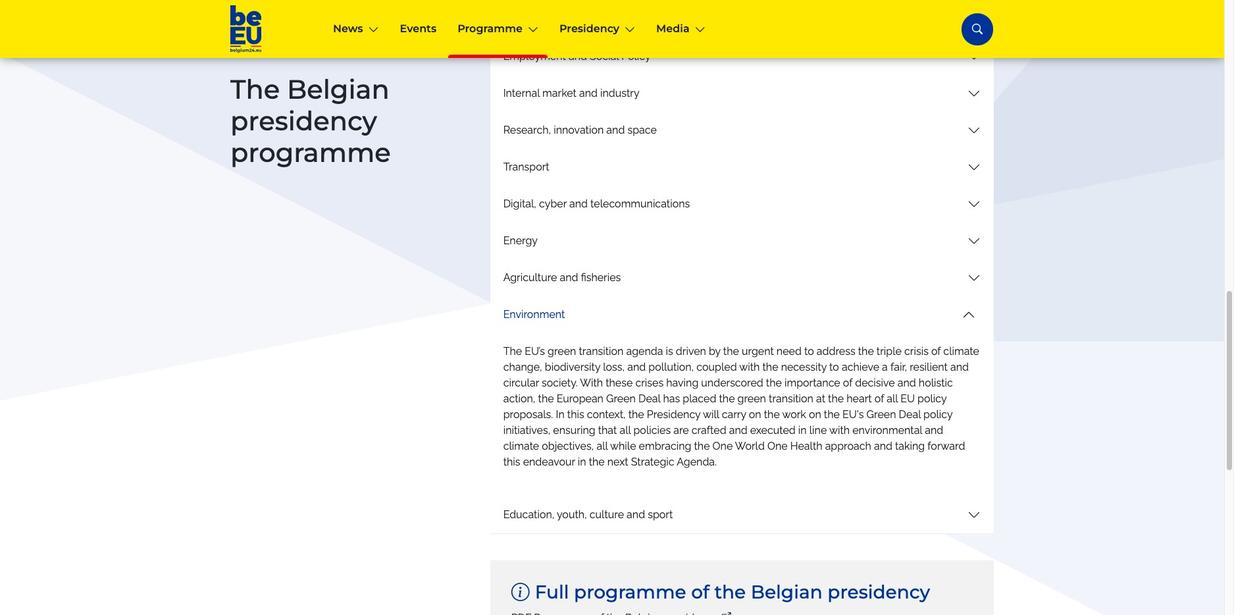 Task type: locate. For each thing, give the bounding box(es) containing it.
and down agenda
[[628, 361, 646, 374]]

importance
[[785, 377, 841, 390]]

1 vertical spatial green
[[867, 409, 897, 421]]

full
[[535, 581, 569, 604]]

all up while
[[620, 424, 631, 437]]

0 horizontal spatial climate
[[504, 440, 540, 453]]

transition up the loss,
[[579, 345, 624, 358]]

to up 'necessity'
[[805, 345, 814, 358]]

presidency inside the eu's green transition agenda is driven by the urgent need to address the triple crisis of climate change, biodiversity loss, and pollution, coupled with the necessity to achieve a fair, resilient and circular society. with these crises having underscored the importance of decisive and holistic action, the european green deal has placed the green transition at the heart of all eu policy proposals. in this context, the presidency will carry on the work on the eu's green deal policy initiatives, ensuring that all policies are crafted and executed in line with environmental and climate objectives, all while embracing the one world one health approach and taking forward this endeavour in the next strategic agenda.
[[647, 409, 701, 421]]

0 horizontal spatial presidency
[[230, 105, 377, 137]]

0 horizontal spatial this
[[504, 456, 521, 469]]

2 horizontal spatial all
[[887, 393, 898, 405]]

health
[[791, 440, 823, 453]]

crafted
[[692, 424, 727, 437]]

with
[[740, 361, 760, 374], [830, 424, 850, 437]]

all left eu
[[887, 393, 898, 405]]

0 vertical spatial deal
[[639, 393, 661, 405]]

1 vertical spatial to
[[830, 361, 840, 374]]

eu's
[[525, 345, 545, 358]]

0 vertical spatial programme
[[230, 136, 391, 169]]

2 one from the left
[[768, 440, 788, 453]]

all
[[887, 393, 898, 405], [620, 424, 631, 437], [597, 440, 608, 453]]

presidency
[[230, 105, 377, 137], [828, 581, 931, 604]]

0 vertical spatial with
[[740, 361, 760, 374]]

0 vertical spatial green
[[607, 393, 636, 405]]

and inside dropdown button
[[569, 50, 587, 63]]

policy
[[918, 393, 947, 405], [924, 409, 953, 421]]

deal down "crises"
[[639, 393, 661, 405]]

digital,
[[504, 198, 537, 210]]

heart
[[847, 393, 872, 405]]

with up approach
[[830, 424, 850, 437]]

the
[[230, 73, 280, 105], [504, 345, 522, 358]]

1 vertical spatial programme
[[574, 581, 687, 604]]

one down crafted
[[713, 440, 733, 453]]

0 vertical spatial climate
[[944, 345, 980, 358]]

triple
[[877, 345, 902, 358]]

the for the eu's green transition agenda is driven by the urgent need to address the triple crisis of climate change, biodiversity loss, and pollution, coupled with the necessity to achieve a fair, resilient and circular society. with these crises having underscored the importance of decisive and holistic action, the european green deal has placed the green transition at the heart of all eu policy proposals. in this context, the presidency will carry on the work on the eu's green deal policy initiatives, ensuring that all policies are crafted and executed in line with environmental and climate objectives, all while embracing the one world one health approach and taking forward this endeavour in the next strategic agenda.
[[504, 345, 522, 358]]

1 vertical spatial in
[[578, 456, 586, 469]]

deal down eu
[[899, 409, 921, 421]]

this right in on the left bottom
[[568, 409, 585, 421]]

action,
[[504, 393, 536, 405]]

0 vertical spatial presidency
[[560, 22, 620, 35]]

1 horizontal spatial on
[[809, 409, 822, 421]]

carry
[[722, 409, 747, 421]]

1 horizontal spatial the
[[504, 345, 522, 358]]

1 horizontal spatial in
[[799, 424, 807, 437]]

presidency button
[[549, 0, 646, 58]]

policies
[[634, 424, 671, 437]]

Search the website text field
[[994, 16, 1235, 42]]

0 horizontal spatial transition
[[579, 345, 624, 358]]

fisheries
[[581, 272, 621, 284]]

0 horizontal spatial green
[[548, 345, 576, 358]]

the inside the belgian presidency programme
[[230, 73, 280, 105]]

1 vertical spatial presidency
[[647, 409, 701, 421]]

0 horizontal spatial with
[[740, 361, 760, 374]]

proposals.
[[504, 409, 553, 421]]

1 horizontal spatial climate
[[944, 345, 980, 358]]

circular
[[504, 377, 539, 390]]

in
[[799, 424, 807, 437], [578, 456, 586, 469]]

1 horizontal spatial one
[[768, 440, 788, 453]]

telecommunications
[[591, 198, 690, 210]]

1 vertical spatial the
[[504, 345, 522, 358]]

1 horizontal spatial programme
[[574, 581, 687, 604]]

the eu's green transition agenda is driven by the urgent need to address the triple crisis of climate change, biodiversity loss, and pollution, coupled with the necessity to achieve a fair, resilient and circular society. with these crises having underscored the importance of decisive and holistic action, the european green deal has placed the green transition at the heart of all eu policy proposals. in this context, the presidency will carry on the work on the eu's green deal policy initiatives, ensuring that all policies are crafted and executed in line with environmental and climate objectives, all while embracing the one world one health approach and taking forward this endeavour in the next strategic agenda.
[[504, 345, 980, 469]]

in left line
[[799, 424, 807, 437]]

agriculture
[[504, 272, 557, 284]]

context,
[[587, 409, 626, 421]]

and down environmental
[[874, 440, 893, 453]]

0 horizontal spatial deal
[[639, 393, 661, 405]]

on
[[749, 409, 762, 421], [809, 409, 822, 421]]

1 vertical spatial deal
[[899, 409, 921, 421]]

transition
[[579, 345, 624, 358], [769, 393, 814, 405]]

None search field
[[962, 13, 1235, 45]]

underscored
[[702, 377, 764, 390]]

world
[[735, 440, 765, 453]]

agenda.
[[677, 456, 717, 469]]

green up carry at the bottom of page
[[738, 393, 766, 405]]

the inside the eu's green transition agenda is driven by the urgent need to address the triple crisis of climate change, biodiversity loss, and pollution, coupled with the necessity to achieve a fair, resilient and circular society. with these crises having underscored the importance of decisive and holistic action, the european green deal has placed the green transition at the heart of all eu policy proposals. in this context, the presidency will carry on the work on the eu's green deal policy initiatives, ensuring that all policies are crafted and executed in line with environmental and climate objectives, all while embracing the one world one health approach and taking forward this endeavour in the next strategic agenda.
[[504, 345, 522, 358]]

and up holistic
[[951, 361, 969, 374]]

and left the sport in the right bottom of the page
[[627, 509, 645, 521]]

presidency
[[560, 22, 620, 35], [647, 409, 701, 421]]

green
[[607, 393, 636, 405], [867, 409, 897, 421]]

belgian
[[287, 73, 390, 105], [751, 581, 823, 604]]

to down 'address'
[[830, 361, 840, 374]]

youth,
[[557, 509, 587, 521]]

climate down 'initiatives,'
[[504, 440, 540, 453]]

media
[[657, 22, 690, 35]]

green up biodiversity
[[548, 345, 576, 358]]

1 vertical spatial transition
[[769, 393, 814, 405]]

with down urgent
[[740, 361, 760, 374]]

presidency up the 'employment and social policy'
[[560, 22, 620, 35]]

0 vertical spatial belgian
[[287, 73, 390, 105]]

placed
[[683, 393, 717, 405]]

this down 'initiatives,'
[[504, 456, 521, 469]]

coupled
[[697, 361, 737, 374]]

and up eu
[[898, 377, 916, 390]]

all down that
[[597, 440, 608, 453]]

1 horizontal spatial presidency
[[828, 581, 931, 604]]

1 vertical spatial presidency
[[828, 581, 931, 604]]

0 horizontal spatial the
[[230, 73, 280, 105]]

green down these
[[607, 393, 636, 405]]

transport button
[[490, 149, 994, 186]]

this
[[568, 409, 585, 421], [504, 456, 521, 469]]

0 horizontal spatial all
[[597, 440, 608, 453]]

1 vertical spatial all
[[620, 424, 631, 437]]

taking
[[896, 440, 925, 453]]

climate up resilient
[[944, 345, 980, 358]]

the up change, on the left of page
[[504, 345, 522, 358]]

presidency inside the belgian presidency programme
[[230, 105, 377, 137]]

innovation
[[554, 124, 604, 137]]

while
[[610, 440, 636, 453]]

are
[[674, 424, 689, 437]]

0 horizontal spatial one
[[713, 440, 733, 453]]

work
[[783, 409, 807, 421]]

transition up work
[[769, 393, 814, 405]]

and up forward
[[925, 424, 944, 437]]

european
[[557, 393, 604, 405]]

internal
[[504, 87, 540, 100]]

the
[[724, 345, 739, 358], [859, 345, 874, 358], [763, 361, 779, 374], [766, 377, 782, 390], [538, 393, 554, 405], [719, 393, 735, 405], [828, 393, 844, 405], [629, 409, 645, 421], [764, 409, 780, 421], [824, 409, 840, 421], [694, 440, 710, 453], [589, 456, 605, 469], [715, 581, 746, 604]]

one down executed
[[768, 440, 788, 453]]

of
[[932, 345, 941, 358], [843, 377, 853, 390], [875, 393, 884, 405], [692, 581, 710, 604]]

1 horizontal spatial to
[[830, 361, 840, 374]]

belgian inside the belgian presidency programme
[[287, 73, 390, 105]]

presidency down has
[[647, 409, 701, 421]]

forward
[[928, 440, 966, 453]]

and
[[569, 50, 587, 63], [579, 87, 598, 100], [607, 124, 625, 137], [570, 198, 588, 210], [560, 272, 579, 284], [628, 361, 646, 374], [951, 361, 969, 374], [898, 377, 916, 390], [729, 424, 748, 437], [925, 424, 944, 437], [874, 440, 893, 453], [627, 509, 645, 521]]

and left social
[[569, 50, 587, 63]]

1 vertical spatial green
[[738, 393, 766, 405]]

digital, cyber and telecommunications
[[504, 198, 690, 210]]

1 horizontal spatial transition
[[769, 393, 814, 405]]

1 horizontal spatial with
[[830, 424, 850, 437]]

energy
[[504, 235, 538, 247]]

0 vertical spatial presidency
[[230, 105, 377, 137]]

1 vertical spatial with
[[830, 424, 850, 437]]

climate
[[944, 345, 980, 358], [504, 440, 540, 453]]

0 vertical spatial all
[[887, 393, 898, 405]]

1 horizontal spatial presidency
[[647, 409, 701, 421]]

in down objectives, at left
[[578, 456, 586, 469]]

research, innovation and space button
[[490, 112, 994, 149]]

programme
[[458, 22, 523, 35]]

0 vertical spatial in
[[799, 424, 807, 437]]

0 horizontal spatial on
[[749, 409, 762, 421]]

0 vertical spatial the
[[230, 73, 280, 105]]

0 horizontal spatial belgian
[[287, 73, 390, 105]]

change,
[[504, 361, 542, 374]]

pollution,
[[649, 361, 694, 374]]

0 vertical spatial green
[[548, 345, 576, 358]]

0 vertical spatial to
[[805, 345, 814, 358]]

energy button
[[490, 223, 994, 260]]

deal
[[639, 393, 661, 405], [899, 409, 921, 421]]

education,
[[504, 509, 555, 521]]

full programme of the belgian presidency
[[535, 581, 931, 604]]

transport
[[504, 161, 550, 174]]

green up environmental
[[867, 409, 897, 421]]

and right market
[[579, 87, 598, 100]]

internal market and industry button
[[490, 75, 994, 112]]

0 horizontal spatial programme
[[230, 136, 391, 169]]

employment
[[504, 50, 566, 63]]

programme
[[230, 136, 391, 169], [574, 581, 687, 604]]

and left the fisheries
[[560, 272, 579, 284]]

1 horizontal spatial this
[[568, 409, 585, 421]]

on right carry at the bottom of page
[[749, 409, 762, 421]]

1 vertical spatial this
[[504, 456, 521, 469]]

the down return to the belgium presidency's homepage image
[[230, 73, 280, 105]]

0 horizontal spatial presidency
[[560, 22, 620, 35]]

on up line
[[809, 409, 822, 421]]

0 horizontal spatial green
[[607, 393, 636, 405]]

1 horizontal spatial belgian
[[751, 581, 823, 604]]



Task type: vqa. For each thing, say whether or not it's contained in the screenshot.
necessity
yes



Task type: describe. For each thing, give the bounding box(es) containing it.
and left space
[[607, 124, 625, 137]]

decisive
[[856, 377, 895, 390]]

in
[[556, 409, 565, 421]]

1 horizontal spatial deal
[[899, 409, 921, 421]]

1 on from the left
[[749, 409, 762, 421]]

executed
[[751, 424, 796, 437]]

the belgian presidency programme
[[230, 73, 391, 169]]

having
[[667, 377, 699, 390]]

research,
[[504, 124, 551, 137]]

1 one from the left
[[713, 440, 733, 453]]

eu
[[901, 393, 915, 405]]

employment and social policy button
[[490, 39, 994, 75]]

endeavour
[[523, 456, 575, 469]]

crises
[[636, 377, 664, 390]]

space
[[628, 124, 657, 137]]

agriculture and fisheries
[[504, 272, 621, 284]]

eu's
[[843, 409, 864, 421]]

employment and social policy
[[504, 50, 651, 63]]

education, youth, culture and sport
[[504, 509, 673, 521]]

society.
[[542, 377, 578, 390]]

culture
[[590, 509, 624, 521]]

fair,
[[891, 361, 907, 374]]

strategic
[[631, 456, 675, 469]]

return to the belgium presidency's homepage image
[[230, 5, 307, 53]]

the for the belgian presidency programme
[[230, 73, 280, 105]]

necessity
[[781, 361, 827, 374]]

programme button
[[447, 0, 549, 58]]

news button
[[323, 0, 390, 58]]

agenda
[[627, 345, 663, 358]]

embracing
[[639, 440, 692, 453]]

agriculture and fisheries button
[[490, 260, 994, 297]]

1 horizontal spatial green
[[738, 393, 766, 405]]

urgent
[[742, 345, 774, 358]]

industry
[[601, 87, 640, 100]]

policy
[[622, 50, 651, 63]]

0 vertical spatial this
[[568, 409, 585, 421]]

1 vertical spatial belgian
[[751, 581, 823, 604]]

need
[[777, 345, 802, 358]]

internal market and industry
[[504, 87, 640, 100]]

market
[[543, 87, 577, 100]]

0 vertical spatial transition
[[579, 345, 624, 358]]

address
[[817, 345, 856, 358]]

cyber
[[539, 198, 567, 210]]

driven
[[676, 345, 706, 358]]

0 horizontal spatial to
[[805, 345, 814, 358]]

1 horizontal spatial all
[[620, 424, 631, 437]]

education, youth, culture and sport button
[[490, 497, 994, 534]]

a
[[882, 361, 888, 374]]

ensuring
[[553, 424, 596, 437]]

sport
[[648, 509, 673, 521]]

at
[[817, 393, 826, 405]]

0 horizontal spatial in
[[578, 456, 586, 469]]

objectives,
[[542, 440, 594, 453]]

events
[[400, 22, 437, 35]]

by
[[709, 345, 721, 358]]

and down carry at the bottom of page
[[729, 424, 748, 437]]

approach
[[826, 440, 872, 453]]

that
[[598, 424, 617, 437]]

social
[[590, 50, 619, 63]]

presidency inside dropdown button
[[560, 22, 620, 35]]

1 vertical spatial climate
[[504, 440, 540, 453]]

events link
[[390, 0, 447, 58]]

environment button
[[490, 297, 994, 334]]

biodiversity
[[545, 361, 601, 374]]

with
[[580, 377, 603, 390]]

environment
[[504, 309, 565, 321]]

crisis
[[905, 345, 929, 358]]

0 vertical spatial policy
[[918, 393, 947, 405]]

next
[[608, 456, 629, 469]]

1 horizontal spatial green
[[867, 409, 897, 421]]

has
[[663, 393, 680, 405]]

resilient
[[910, 361, 948, 374]]

1 vertical spatial policy
[[924, 409, 953, 421]]

achieve
[[842, 361, 880, 374]]

media button
[[646, 0, 716, 58]]

news
[[333, 22, 363, 35]]

2 vertical spatial all
[[597, 440, 608, 453]]

and right cyber
[[570, 198, 588, 210]]

initiatives,
[[504, 424, 551, 437]]

2 on from the left
[[809, 409, 822, 421]]

line
[[810, 424, 827, 437]]

holistic
[[919, 377, 953, 390]]



